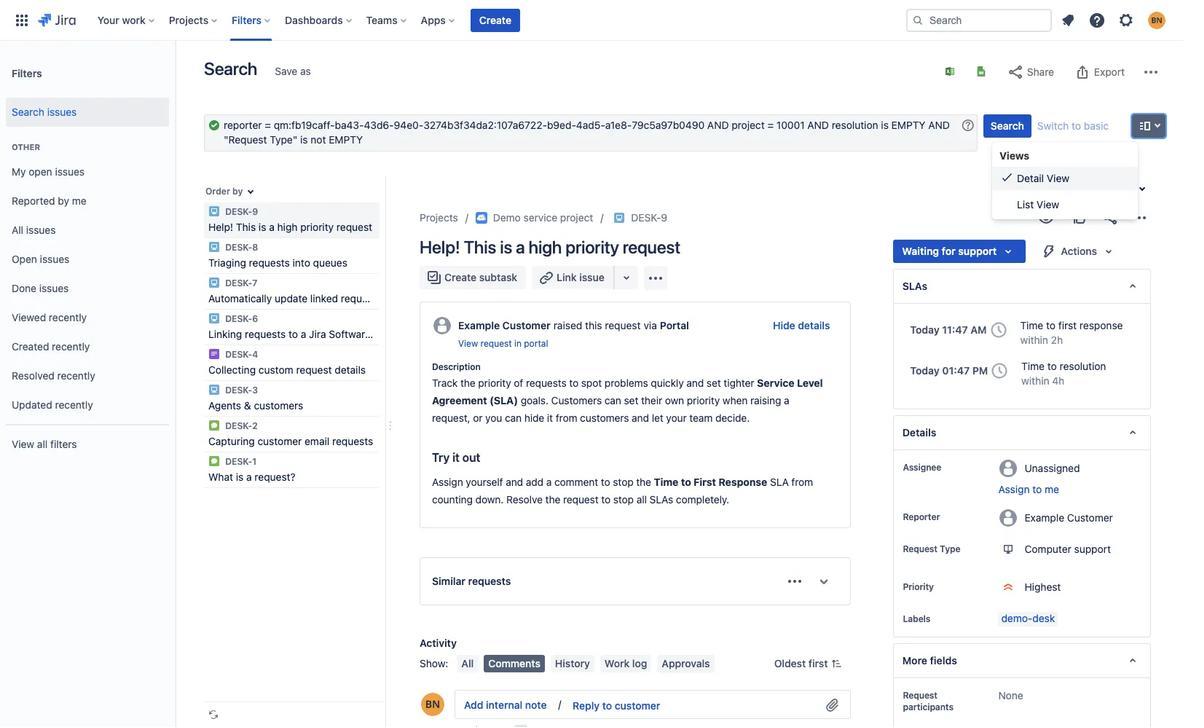 Task type: vqa. For each thing, say whether or not it's contained in the screenshot.
goals.
yes



Task type: locate. For each thing, give the bounding box(es) containing it.
of
[[1095, 183, 1104, 195], [514, 377, 523, 389]]

4
[[252, 349, 258, 360]]

0 vertical spatial it
[[547, 412, 553, 424]]

request inside the "sla from counting down. resolve the request to stop all slas completely."
[[563, 493, 599, 506]]

me inside assign to me button
[[1045, 483, 1059, 496]]

desk
[[1033, 612, 1055, 625]]

team
[[690, 412, 713, 424]]

1 horizontal spatial 8
[[1107, 183, 1113, 195]]

service request image up what at left
[[208, 455, 220, 467]]

done
[[12, 282, 36, 294]]

automatically
[[208, 292, 272, 305]]

desk- inside desk-9 link
[[631, 211, 661, 224]]

request for request participants
[[903, 690, 938, 701]]

of left not available - this is the first issue image on the right of the page
[[1095, 183, 1104, 195]]

view
[[1047, 172, 1070, 185], [1037, 199, 1060, 211], [458, 338, 478, 349], [12, 438, 34, 450]]

clockicon image
[[987, 318, 1010, 342], [988, 359, 1012, 383]]

1 vertical spatial create
[[444, 271, 477, 283]]

search inside search button
[[991, 119, 1024, 132]]

service request image
[[208, 420, 220, 431], [208, 455, 220, 467]]

all down the assign yourself and add a comment to stop the time to first response on the bottom of page
[[637, 493, 647, 506]]

0 horizontal spatial slas
[[650, 493, 673, 506]]

service
[[524, 211, 558, 224]]

by right the reported
[[58, 194, 69, 207]]

it help image
[[208, 205, 220, 217], [208, 313, 220, 324]]

0 vertical spatial help! this is a high priority request
[[208, 221, 372, 233]]

add internal note
[[464, 699, 547, 712]]

request?
[[255, 471, 296, 483]]

details inside button
[[798, 319, 830, 332]]

0 horizontal spatial example
[[458, 319, 500, 332]]

a
[[269, 221, 275, 233], [516, 237, 525, 257], [301, 328, 306, 340], [784, 394, 790, 407], [246, 471, 252, 483], [546, 476, 552, 488]]

service request with approvals image
[[208, 348, 220, 360]]

desk-
[[225, 206, 252, 217], [631, 211, 661, 224], [225, 242, 252, 253], [225, 278, 252, 289], [225, 313, 252, 324], [225, 349, 252, 360], [225, 385, 252, 396], [225, 420, 252, 431], [225, 456, 252, 467]]

all up open
[[12, 223, 23, 236]]

desk-6
[[223, 313, 258, 324]]

requests
[[249, 256, 290, 269], [341, 292, 382, 305], [245, 328, 286, 340], [526, 377, 567, 389], [332, 435, 373, 447], [468, 575, 511, 587]]

search for search issues
[[12, 105, 44, 118]]

projects for projects link at the top
[[420, 211, 458, 224]]

1 vertical spatial request
[[903, 690, 938, 701]]

0 horizontal spatial is
[[236, 471, 244, 483]]

within left 2h
[[1020, 334, 1048, 346]]

0 vertical spatial is
[[259, 221, 266, 233]]

recently for updated recently
[[55, 398, 93, 411]]

next issue 'desk-8' ( type 'j' ) image
[[1137, 184, 1148, 195]]

from down customers
[[556, 412, 577, 424]]

List View radio
[[992, 193, 1138, 217]]

is up triaging requests into queues
[[259, 221, 266, 233]]

search issues group
[[6, 93, 169, 131]]

desk- for collecting custom request details
[[225, 349, 252, 360]]

it inside goals. customers can set their own priority when raising a request, or you can hide it from customers and let your team decide.
[[547, 412, 553, 424]]

slas left completely.
[[650, 493, 673, 506]]

agents
[[208, 399, 241, 412]]

desk- for capturing customer email requests
[[225, 420, 252, 431]]

request inside request participants
[[903, 690, 938, 701]]

2 it help image from the top
[[208, 313, 220, 324]]

create left the subtask
[[444, 271, 477, 283]]

1 vertical spatial 8
[[252, 242, 258, 253]]

0 vertical spatial first
[[1059, 319, 1077, 332]]

customer down the 2
[[258, 435, 302, 447]]

0 horizontal spatial this
[[236, 221, 256, 233]]

to inside the "sla from counting down. resolve the request to stop all slas completely."
[[601, 493, 611, 506]]

open in google sheets image
[[976, 66, 987, 77]]

software
[[329, 328, 371, 340]]

2 stop from the top
[[613, 493, 634, 506]]

banner
[[0, 0, 1183, 41]]

all inside button
[[462, 657, 474, 670]]

it help image for triaging requests into queues
[[208, 241, 220, 253]]

priority up team
[[687, 394, 720, 407]]

the inside the "sla from counting down. resolve the request to stop all slas completely."
[[545, 493, 561, 506]]

2 horizontal spatial and
[[687, 377, 704, 389]]

desk- for agents & customers
[[225, 385, 252, 396]]

1 stop from the top
[[613, 476, 634, 488]]

0 horizontal spatial first
[[809, 657, 828, 670]]

recently down viewed recently 'link'
[[52, 340, 90, 352]]

priority up (sla) at the left bottom
[[478, 377, 511, 389]]

support right for
[[958, 245, 997, 257]]

filters up search issues
[[12, 67, 42, 79]]

0 vertical spatial service request image
[[208, 420, 220, 431]]

1 vertical spatial within
[[1022, 375, 1050, 387]]

actions
[[1061, 245, 1097, 257]]

desk-7
[[223, 278, 258, 289]]

dashboards button
[[281, 8, 358, 32]]

settings image
[[1118, 11, 1135, 29]]

support down the example customer
[[1074, 543, 1111, 555]]

desk-9 up add app image
[[631, 211, 668, 224]]

to right reply
[[602, 699, 612, 712]]

view request in portal
[[458, 338, 548, 349]]

1 service request image from the top
[[208, 420, 220, 431]]

1 vertical spatial me
[[1045, 483, 1059, 496]]

it help image for help! this is a high priority request
[[208, 205, 220, 217]]

1 vertical spatial time
[[1022, 360, 1045, 372]]

1 vertical spatial support
[[1074, 543, 1111, 555]]

all
[[12, 223, 23, 236], [462, 657, 474, 670]]

0 vertical spatial of
[[1095, 183, 1104, 195]]

today left 01:47
[[910, 364, 940, 377]]

slas element
[[894, 269, 1151, 304]]

filters button
[[227, 8, 276, 32]]

desk- down automatically
[[225, 313, 252, 324]]

projects
[[169, 13, 208, 26], [420, 211, 458, 224]]

create inside primary element
[[479, 13, 512, 26]]

clockicon image right 01:47
[[988, 359, 1012, 383]]

when
[[723, 394, 748, 407]]

search for search button
[[991, 119, 1024, 132]]

projects inside dropdown button
[[169, 13, 208, 26]]

customer for example customer
[[1067, 511, 1113, 524]]

desk- down order by on the left top of the page
[[225, 206, 252, 217]]

it help image
[[614, 212, 625, 224], [208, 241, 220, 253], [208, 277, 220, 289], [208, 384, 220, 396]]

approvals button
[[658, 655, 714, 673]]

1 horizontal spatial and
[[632, 412, 649, 424]]

or
[[473, 412, 483, 424]]

0 horizontal spatial by
[[58, 194, 69, 207]]

recently inside 'link'
[[49, 311, 87, 323]]

customers down customers
[[580, 412, 629, 424]]

0 vertical spatial issue
[[579, 271, 605, 283]]

sla
[[770, 476, 789, 488]]

to left jira
[[289, 328, 298, 340]]

search up other
[[12, 105, 44, 118]]

notifications image
[[1059, 11, 1077, 29]]

today for today 11:47 am
[[910, 324, 940, 336]]

the right resolve
[[545, 493, 561, 506]]

switch to basic
[[1038, 119, 1109, 132]]

update
[[275, 292, 308, 305]]

comments button
[[484, 655, 545, 673]]

and up resolve
[[506, 476, 523, 488]]

request down comment
[[563, 493, 599, 506]]

help image
[[1089, 11, 1106, 29]]

this down demo service project "image"
[[464, 237, 496, 257]]

add attachment image
[[824, 697, 842, 714]]

1 horizontal spatial by
[[233, 186, 243, 197]]

2 vertical spatial search
[[991, 119, 1024, 132]]

11:47
[[942, 324, 968, 336]]

created
[[12, 340, 49, 352]]

detail view link
[[992, 167, 1138, 190]]

stop inside the "sla from counting down. resolve the request to stop all slas completely."
[[613, 493, 634, 506]]

example up view request in portal
[[458, 319, 500, 332]]

1 vertical spatial clockicon image
[[988, 359, 1012, 383]]

2 request from the top
[[903, 690, 938, 701]]

1 horizontal spatial the
[[545, 493, 561, 506]]

customer inside button
[[615, 699, 660, 712]]

0 horizontal spatial search
[[12, 105, 44, 118]]

within inside time to resolution within 4h
[[1022, 375, 1050, 387]]

resolution
[[1060, 360, 1106, 372]]

it help image up linking
[[208, 313, 220, 324]]

1 vertical spatial it
[[453, 451, 460, 464]]

example for example customer
[[1025, 511, 1065, 524]]

order by link
[[204, 182, 244, 200]]

6
[[252, 313, 258, 324]]

to up customers
[[569, 377, 579, 389]]

time up within 4h button
[[1022, 360, 1045, 372]]

1 horizontal spatial filters
[[232, 13, 262, 26]]

1 horizontal spatial high
[[529, 237, 562, 257]]

assignee pin to top. only you can see pinned fields. image
[[945, 462, 956, 474]]

your profile and settings image
[[1148, 11, 1166, 29]]

order
[[205, 186, 230, 197]]

projects left demo service project "image"
[[420, 211, 458, 224]]

requests up "goals."
[[526, 377, 567, 389]]

recently down resolved recently link
[[55, 398, 93, 411]]

within inside time to first response within 2h
[[1020, 334, 1048, 346]]

desk-9 link
[[631, 209, 668, 227]]

1 vertical spatial all
[[462, 657, 474, 670]]

add internal note button
[[455, 694, 556, 717]]

1 vertical spatial service request image
[[208, 455, 220, 467]]

desk- up collecting
[[225, 349, 252, 360]]

0 horizontal spatial of
[[514, 377, 523, 389]]

first
[[694, 476, 716, 488]]

project
[[560, 211, 593, 224]]

all inside "other" group
[[12, 223, 23, 236]]

help! this is a high priority request down demo service project
[[420, 237, 681, 257]]

history button
[[551, 655, 595, 673]]

first inside time to first response within 2h
[[1059, 319, 1077, 332]]

1 today from the top
[[910, 324, 940, 336]]

reported by me link
[[6, 187, 169, 216]]

0 vertical spatial customer
[[503, 319, 551, 332]]

it help image up triaging
[[208, 241, 220, 253]]

high down demo service project
[[529, 237, 562, 257]]

copy link to issue image
[[665, 211, 676, 223]]

Detail View radio
[[992, 167, 1138, 190]]

requests up 7
[[249, 256, 290, 269]]

small image
[[1001, 172, 1013, 184]]

1 horizontal spatial help! this is a high priority request
[[420, 237, 681, 257]]

open issues link
[[6, 245, 169, 274]]

time up within 2h button
[[1020, 319, 1044, 332]]

first left newest first icon
[[809, 657, 828, 670]]

filters inside "dropdown button"
[[232, 13, 262, 26]]

1 horizontal spatial this
[[464, 237, 496, 257]]

priority inside goals. customers can set their own priority when raising a request, or you can hide it from customers and let your team decide.
[[687, 394, 720, 407]]

details right hide
[[798, 319, 830, 332]]

0 horizontal spatial help! this is a high priority request
[[208, 221, 372, 233]]

0 horizontal spatial 9
[[252, 206, 258, 217]]

within 2h button
[[1020, 333, 1063, 348]]

2 service request image from the top
[[208, 455, 220, 467]]

priority
[[300, 221, 334, 233], [566, 237, 619, 257], [478, 377, 511, 389], [687, 394, 720, 407]]

to inside assign to me button
[[1033, 483, 1042, 496]]

time inside time to first response within 2h
[[1020, 319, 1044, 332]]

jira image
[[38, 11, 76, 29], [38, 11, 76, 29]]

me down the unassigned
[[1045, 483, 1059, 496]]

0 horizontal spatial create
[[444, 271, 477, 283]]

a inside goals. customers can set their own priority when raising a request, or you can hide it from customers and let your team decide.
[[784, 394, 790, 407]]

more fields element
[[894, 643, 1151, 678]]

assign inside button
[[999, 483, 1030, 496]]

issue right 'link'
[[579, 271, 605, 283]]

desk- for triaging requests into queues
[[225, 242, 252, 253]]

8 up triaging requests into queues
[[252, 242, 258, 253]]

list view link
[[992, 193, 1138, 217]]

can right you
[[505, 412, 522, 424]]

quickly
[[651, 377, 684, 389]]

a down "desk-1"
[[246, 471, 252, 483]]

example up computer
[[1025, 511, 1065, 524]]

recently down created recently link
[[57, 369, 95, 382]]

highest
[[1025, 581, 1061, 593]]

recently for created recently
[[52, 340, 90, 352]]

1 it help image from the top
[[208, 205, 220, 217]]

search up views
[[991, 119, 1024, 132]]

1 horizontal spatial of
[[1095, 183, 1104, 195]]

0 horizontal spatial all
[[12, 223, 23, 236]]

0 horizontal spatial support
[[958, 245, 997, 257]]

0 horizontal spatial customer
[[503, 319, 551, 332]]

1 request from the top
[[903, 544, 938, 555]]

issues for open issues
[[40, 253, 69, 265]]

from inside the "sla from counting down. resolve the request to stop all slas completely."
[[792, 476, 813, 488]]

1 horizontal spatial from
[[792, 476, 813, 488]]

request down desk-9 link
[[623, 237, 681, 257]]

clockicon image for pm
[[988, 359, 1012, 383]]

their
[[641, 394, 662, 407]]

goals. customers can set their own priority when raising a request, or you can hide it from customers and let your team decide.
[[432, 394, 792, 424]]

waiting for support
[[902, 245, 997, 257]]

by right order
[[233, 186, 243, 197]]

reported
[[12, 194, 55, 207]]

2 vertical spatial the
[[545, 493, 561, 506]]

1 horizontal spatial first
[[1059, 319, 1077, 332]]

request left the type
[[903, 544, 938, 555]]

to down the unassigned
[[1033, 483, 1042, 496]]

service request image down agents
[[208, 420, 220, 431]]

request up the participants
[[903, 690, 938, 701]]

time left first on the bottom
[[654, 476, 679, 488]]

computer
[[1025, 543, 1072, 555]]

issue
[[579, 271, 605, 283], [374, 328, 398, 340]]

all
[[37, 438, 48, 450], [637, 493, 647, 506]]

search inside search issues link
[[12, 105, 44, 118]]

link issue button
[[532, 266, 615, 289]]

issues inside "link"
[[39, 282, 69, 294]]

it help image for automatically update linked requests
[[208, 277, 220, 289]]

is down "desk-1"
[[236, 471, 244, 483]]

triaging requests into queues
[[208, 256, 348, 269]]

assign down the unassigned
[[999, 483, 1030, 496]]

1 vertical spatial customer
[[615, 699, 660, 712]]

0 horizontal spatial and
[[506, 476, 523, 488]]

actions image
[[1131, 209, 1148, 227]]

1 horizontal spatial help!
[[420, 237, 460, 257]]

me down my open issues link
[[72, 194, 86, 207]]

0 vertical spatial the
[[460, 377, 476, 389]]

0 vertical spatial time
[[1020, 319, 1044, 332]]

order by
[[205, 186, 243, 197]]

0 vertical spatial details
[[798, 319, 830, 332]]

8 left not available - this is the first issue image on the right of the page
[[1107, 183, 1113, 195]]

let
[[652, 412, 664, 424]]

issues for all issues
[[26, 223, 56, 236]]

am
[[971, 324, 987, 336]]

high
[[277, 221, 298, 233], [529, 237, 562, 257]]

save as button
[[268, 60, 318, 83]]

customer down assign to me button
[[1067, 511, 1113, 524]]

created recently link
[[6, 332, 169, 361]]

and right the 'quickly'
[[687, 377, 704, 389]]

demo service project image
[[476, 212, 487, 224]]

1 horizontal spatial can
[[605, 394, 621, 407]]

stop right comment
[[613, 476, 634, 488]]

work log button
[[600, 655, 652, 673]]

0 horizontal spatial details
[[335, 364, 366, 376]]

request down jira
[[296, 364, 332, 376]]

search image
[[912, 14, 924, 26]]

2 today from the top
[[910, 364, 940, 377]]

0 vertical spatial stop
[[613, 476, 634, 488]]

this
[[236, 221, 256, 233], [464, 237, 496, 257]]

my
[[12, 165, 26, 177]]

1 vertical spatial stop
[[613, 493, 634, 506]]

sidebar navigation image
[[159, 58, 191, 87]]

your
[[97, 13, 119, 26]]

set down problems
[[624, 394, 639, 407]]

to down the assign yourself and add a comment to stop the time to first response on the bottom of page
[[601, 493, 611, 506]]

assign for assign to me
[[999, 483, 1030, 496]]

0 vertical spatial from
[[556, 412, 577, 424]]

open in microsoft excel image
[[944, 66, 956, 77]]

customer
[[503, 319, 551, 332], [1067, 511, 1113, 524]]

0 vertical spatial clockicon image
[[987, 318, 1010, 342]]

recently for viewed recently
[[49, 311, 87, 323]]

help! down projects link at the top
[[420, 237, 460, 257]]

issues for search issues
[[47, 105, 77, 118]]

1 vertical spatial filters
[[12, 67, 42, 79]]

me for assign to me
[[1045, 483, 1059, 496]]

search down filters "dropdown button"
[[204, 58, 257, 79]]

assignee
[[903, 462, 942, 473]]

1 vertical spatial first
[[809, 657, 828, 670]]

assign for assign yourself and add a comment to stop the time to first response
[[432, 476, 463, 488]]

recently for resolved recently
[[57, 369, 95, 382]]

into
[[293, 256, 310, 269]]

desk- for automatically update linked requests
[[225, 278, 252, 289]]

slas
[[903, 280, 928, 292], [650, 493, 673, 506]]

time inside time to resolution within 4h
[[1022, 360, 1045, 372]]

Search field
[[906, 8, 1052, 32]]

0 vertical spatial example
[[458, 319, 500, 332]]

1 vertical spatial from
[[792, 476, 813, 488]]

participants
[[903, 702, 954, 713]]

share
[[1027, 66, 1054, 78]]

service request image for capturing customer email requests
[[208, 420, 220, 431]]

None text field
[[204, 114, 978, 152]]

desk-3
[[223, 385, 258, 396]]

desk-9 down order by on the left top of the page
[[223, 206, 258, 217]]

me inside reported by me link
[[72, 194, 86, 207]]

vote options: no one has voted for this issue yet. image
[[1071, 209, 1089, 227]]

customers down 3
[[254, 399, 303, 412]]

1 vertical spatial search
[[12, 105, 44, 118]]

details down software
[[335, 364, 366, 376]]

to up 4h
[[1048, 360, 1057, 372]]

1 vertical spatial customer
[[1067, 511, 1113, 524]]

1 horizontal spatial set
[[707, 377, 721, 389]]

menu bar
[[454, 655, 717, 673]]

create
[[479, 13, 512, 26], [444, 271, 477, 283]]

oldest first
[[774, 657, 828, 670]]

the up agreement
[[460, 377, 476, 389]]

viewed recently
[[12, 311, 87, 323]]

0 vertical spatial me
[[72, 194, 86, 207]]

to left first on the bottom
[[681, 476, 691, 488]]

0 vertical spatial projects
[[169, 13, 208, 26]]

desk- left copy link to issue icon
[[631, 211, 661, 224]]

help! up desk-8
[[208, 221, 233, 233]]

0 horizontal spatial high
[[277, 221, 298, 233]]

1 horizontal spatial me
[[1045, 483, 1059, 496]]

completely.
[[676, 493, 729, 506]]

0 horizontal spatial help!
[[208, 221, 233, 233]]

issue inside link issue button
[[579, 271, 605, 283]]

1 vertical spatial example
[[1025, 511, 1065, 524]]

track
[[432, 377, 458, 389]]

appswitcher icon image
[[13, 11, 31, 29]]

desk- up &
[[225, 385, 252, 396]]

first inside 'oldest first' button
[[809, 657, 828, 670]]

desk- up what is a request?
[[225, 456, 252, 467]]

within
[[1020, 334, 1048, 346], [1022, 375, 1050, 387]]

1 vertical spatial projects
[[420, 211, 458, 224]]

it help image down order
[[208, 205, 220, 217]]

stop down the assign yourself and add a comment to stop the time to first response on the bottom of page
[[613, 493, 634, 506]]

by inside "other" group
[[58, 194, 69, 207]]

customer down log
[[615, 699, 660, 712]]

desk- up automatically
[[225, 278, 252, 289]]

0 vertical spatial can
[[605, 394, 621, 407]]

labels pin to top. only you can see pinned fields. image
[[934, 614, 945, 625]]

0 vertical spatial within
[[1020, 334, 1048, 346]]

1 horizontal spatial customer
[[615, 699, 660, 712]]

it help image for agents & customers
[[208, 384, 220, 396]]

0 horizontal spatial all
[[37, 438, 48, 450]]

clockicon image right 11:47
[[987, 318, 1010, 342]]

work log
[[605, 657, 647, 670]]

desk- up triaging
[[225, 242, 252, 253]]

share image
[[1102, 209, 1119, 227]]

0 horizontal spatial filters
[[12, 67, 42, 79]]

a down service
[[784, 394, 790, 407]]

1 horizontal spatial example
[[1025, 511, 1065, 524]]

0 vertical spatial today
[[910, 324, 940, 336]]

1 vertical spatial can
[[505, 412, 522, 424]]

0 horizontal spatial assign
[[432, 476, 463, 488]]

high up triaging requests into queues
[[277, 221, 298, 233]]

2 horizontal spatial is
[[500, 237, 512, 257]]

done issues link
[[6, 274, 169, 303]]

desk- for help! this is a high priority request
[[225, 206, 252, 217]]

issue right software
[[374, 328, 398, 340]]

desk- up the capturing
[[225, 420, 252, 431]]

a up triaging requests into queues
[[269, 221, 275, 233]]

customer for example customer raised this request via portal
[[503, 319, 551, 332]]

0 vertical spatial search
[[204, 58, 257, 79]]

watch options: you are not watching this issue, 0 people watching image
[[1038, 209, 1055, 227]]

menu bar containing all
[[454, 655, 717, 673]]

0 vertical spatial slas
[[903, 280, 928, 292]]

1 horizontal spatial issue
[[579, 271, 605, 283]]

all for all issues
[[12, 223, 23, 236]]

1
[[1087, 183, 1092, 195], [252, 456, 257, 467]]

today for today 01:47 pm
[[910, 364, 940, 377]]

approvals
[[662, 657, 710, 670]]

link issue
[[557, 271, 605, 283]]

issues inside group
[[47, 105, 77, 118]]



Task type: describe. For each thing, give the bounding box(es) containing it.
time for time to resolution within 4h
[[1022, 360, 1045, 372]]

dashboards
[[285, 13, 343, 26]]

banner containing your work
[[0, 0, 1183, 41]]

time for time to first response within 2h
[[1020, 319, 1044, 332]]

teams button
[[362, 8, 412, 32]]

slas inside the "sla from counting down. resolve the request to stop all slas completely."
[[650, 493, 673, 506]]

problems
[[605, 377, 648, 389]]

email
[[305, 435, 330, 447]]

3
[[252, 385, 258, 396]]

requests down "6"
[[245, 328, 286, 340]]

1 horizontal spatial 1
[[1087, 183, 1092, 195]]

issues for done issues
[[39, 282, 69, 294]]

done issues
[[12, 282, 69, 294]]

this
[[585, 319, 602, 332]]

0 vertical spatial help!
[[208, 221, 233, 233]]

by for order
[[233, 186, 243, 197]]

2h
[[1051, 334, 1063, 346]]

as
[[300, 65, 311, 77]]

not available - this is the first issue image
[[1122, 184, 1134, 196]]

reply
[[573, 699, 600, 712]]

demo service project link
[[476, 209, 593, 227]]

list view
[[1017, 199, 1060, 211]]

comment
[[554, 476, 598, 488]]

today 01:47 pm
[[910, 364, 988, 377]]

to inside time to first response within 2h
[[1046, 319, 1056, 332]]

teams
[[366, 13, 398, 26]]

log
[[632, 657, 647, 670]]

1 horizontal spatial slas
[[903, 280, 928, 292]]

a down 'demo service project' link
[[516, 237, 525, 257]]

0 vertical spatial all
[[37, 438, 48, 450]]

waiting
[[902, 245, 939, 257]]

view all filters link
[[6, 430, 169, 459]]

jira
[[309, 328, 326, 340]]

newest first image
[[831, 658, 843, 670]]

link web pages and more image
[[618, 269, 635, 286]]

details
[[903, 426, 937, 439]]

goals.
[[521, 394, 549, 407]]

you
[[485, 412, 502, 424]]

decide.
[[716, 412, 750, 424]]

me for reported by me
[[72, 194, 86, 207]]

0 horizontal spatial desk-9
[[223, 206, 258, 217]]

customers inside goals. customers can set their own priority when raising a request, or you can hide it from customers and let your team decide.
[[580, 412, 629, 424]]

note
[[525, 699, 547, 712]]

updated recently
[[12, 398, 93, 411]]

requests right similar
[[468, 575, 511, 587]]

0 horizontal spatial 1
[[252, 456, 257, 467]]

0 horizontal spatial customers
[[254, 399, 303, 412]]

all inside the "sla from counting down. resolve the request to stop all slas completely."
[[637, 493, 647, 506]]

reported by me
[[12, 194, 86, 207]]

1 vertical spatial high
[[529, 237, 562, 257]]

0 vertical spatial and
[[687, 377, 704, 389]]

0 vertical spatial this
[[236, 221, 256, 233]]

create for create subtask
[[444, 271, 477, 283]]

track the priority of requests to spot problems quickly and set tighter
[[432, 377, 757, 389]]

requests right linked
[[341, 292, 382, 305]]

it help image for linking requests to a jira software issue
[[208, 313, 220, 324]]

desk- for what is a request?
[[225, 456, 252, 467]]

desk- for linking requests to a jira software issue
[[225, 313, 252, 324]]

waiting for support button
[[894, 240, 1026, 263]]

similar
[[432, 575, 466, 587]]

1 vertical spatial is
[[500, 237, 512, 257]]

request type
[[903, 544, 961, 555]]

assign to me button
[[999, 482, 1136, 497]]

1 vertical spatial this
[[464, 237, 496, 257]]

request for request type
[[903, 544, 938, 555]]

1 vertical spatial of
[[514, 377, 523, 389]]

custom
[[259, 364, 293, 376]]

all issues link
[[6, 216, 169, 245]]

request up queues
[[337, 221, 372, 233]]

other group
[[6, 127, 169, 424]]

2 vertical spatial and
[[506, 476, 523, 488]]

1 horizontal spatial desk-9
[[631, 211, 668, 224]]

all for all
[[462, 657, 474, 670]]

service request image for what is a request?
[[208, 455, 220, 467]]

1 horizontal spatial 9
[[661, 211, 668, 224]]

1 vertical spatial help! this is a high priority request
[[420, 237, 681, 257]]

raised
[[554, 319, 582, 332]]

a left jira
[[301, 328, 306, 340]]

projects for projects dropdown button
[[169, 13, 208, 26]]

down.
[[476, 493, 504, 506]]

views
[[1000, 149, 1030, 162]]

by for reported
[[58, 194, 69, 207]]

desk-8
[[223, 242, 258, 253]]

1 vertical spatial issue
[[374, 328, 398, 340]]

linked
[[310, 292, 338, 305]]

01:47
[[942, 364, 970, 377]]

views option group
[[992, 167, 1138, 217]]

updated recently link
[[6, 391, 169, 420]]

automatically update linked requests
[[208, 292, 382, 305]]

profile image of ben nelson image
[[421, 693, 444, 716]]

request left "via"
[[605, 319, 641, 332]]

open issues
[[12, 253, 69, 265]]

response
[[719, 476, 768, 488]]

4h
[[1052, 375, 1065, 387]]

other
[[12, 142, 40, 152]]

detail view
[[1017, 172, 1070, 185]]

example for example customer raised this request via portal
[[458, 319, 500, 332]]

agents & customers
[[208, 399, 303, 412]]

demo service project
[[493, 211, 593, 224]]

level
[[797, 377, 823, 389]]

1 horizontal spatial search
[[204, 58, 257, 79]]

0 vertical spatial high
[[277, 221, 298, 233]]

desk-4
[[223, 349, 258, 360]]

to inside reply to customer button
[[602, 699, 612, 712]]

priority up queues
[[300, 221, 334, 233]]

set inside goals. customers can set their own priority when raising a request, or you can hide it from customers and let your team decide.
[[624, 394, 639, 407]]

a right add
[[546, 476, 552, 488]]

0 horizontal spatial it
[[453, 451, 460, 464]]

1 vertical spatial help!
[[420, 237, 460, 257]]

sla from counting down. resolve the request to stop all slas completely.
[[432, 476, 816, 506]]

for
[[942, 245, 956, 257]]

portal
[[524, 338, 548, 349]]

filters
[[50, 438, 77, 450]]

desk-1
[[223, 456, 257, 467]]

create for create
[[479, 13, 512, 26]]

today 11:47 am
[[910, 324, 987, 336]]

priority up link issue
[[566, 237, 619, 257]]

to inside time to resolution within 4h
[[1048, 360, 1057, 372]]

share link
[[1000, 60, 1062, 84]]

priority
[[903, 582, 934, 592]]

1 vertical spatial details
[[335, 364, 366, 376]]

updated
[[12, 398, 52, 411]]

request,
[[432, 412, 470, 424]]

to right comment
[[601, 476, 610, 488]]

demo-desk
[[1002, 612, 1055, 625]]

resolved recently
[[12, 369, 95, 382]]

to left basic
[[1072, 119, 1081, 132]]

2
[[252, 420, 258, 431]]

show image
[[813, 570, 836, 593]]

from inside goals. customers can set their own priority when raising a request, or you can hide it from customers and let your team decide.
[[556, 412, 577, 424]]

add
[[526, 476, 544, 488]]

clockicon image for am
[[987, 318, 1010, 342]]

primary element
[[9, 0, 906, 40]]

request inside view request in portal link
[[481, 338, 512, 349]]

create subtask
[[444, 271, 517, 283]]

subtask
[[479, 271, 517, 283]]

0 vertical spatial set
[[707, 377, 721, 389]]

in
[[514, 338, 522, 349]]

view all filters
[[12, 438, 77, 450]]

example customer raised this request via portal
[[458, 319, 689, 332]]

export button
[[1067, 60, 1132, 84]]

demo-desk link
[[999, 612, 1058, 627]]

2 horizontal spatial the
[[636, 476, 651, 488]]

pm
[[973, 364, 988, 377]]

details element
[[894, 415, 1151, 450]]

internal
[[486, 699, 523, 712]]

0 horizontal spatial 8
[[252, 242, 258, 253]]

support inside dropdown button
[[958, 245, 997, 257]]

tighter
[[724, 377, 755, 389]]

and inside goals. customers can set their own priority when raising a request, or you can hide it from customers and let your team decide.
[[632, 412, 649, 424]]

demo-
[[1002, 612, 1033, 625]]

0 horizontal spatial can
[[505, 412, 522, 424]]

search issues link
[[6, 98, 169, 127]]

2 vertical spatial time
[[654, 476, 679, 488]]

work
[[605, 657, 630, 670]]

1 horizontal spatial support
[[1074, 543, 1111, 555]]

search issues
[[12, 105, 77, 118]]

2 vertical spatial is
[[236, 471, 244, 483]]

list
[[1017, 199, 1034, 211]]

resolved
[[12, 369, 55, 382]]

description
[[432, 362, 481, 372]]

requests right email
[[332, 435, 373, 447]]

add app image
[[647, 269, 664, 287]]

none
[[999, 689, 1024, 702]]

viewed
[[12, 311, 46, 323]]

it help image left desk-9 link
[[614, 212, 625, 224]]

0 vertical spatial customer
[[258, 435, 302, 447]]



